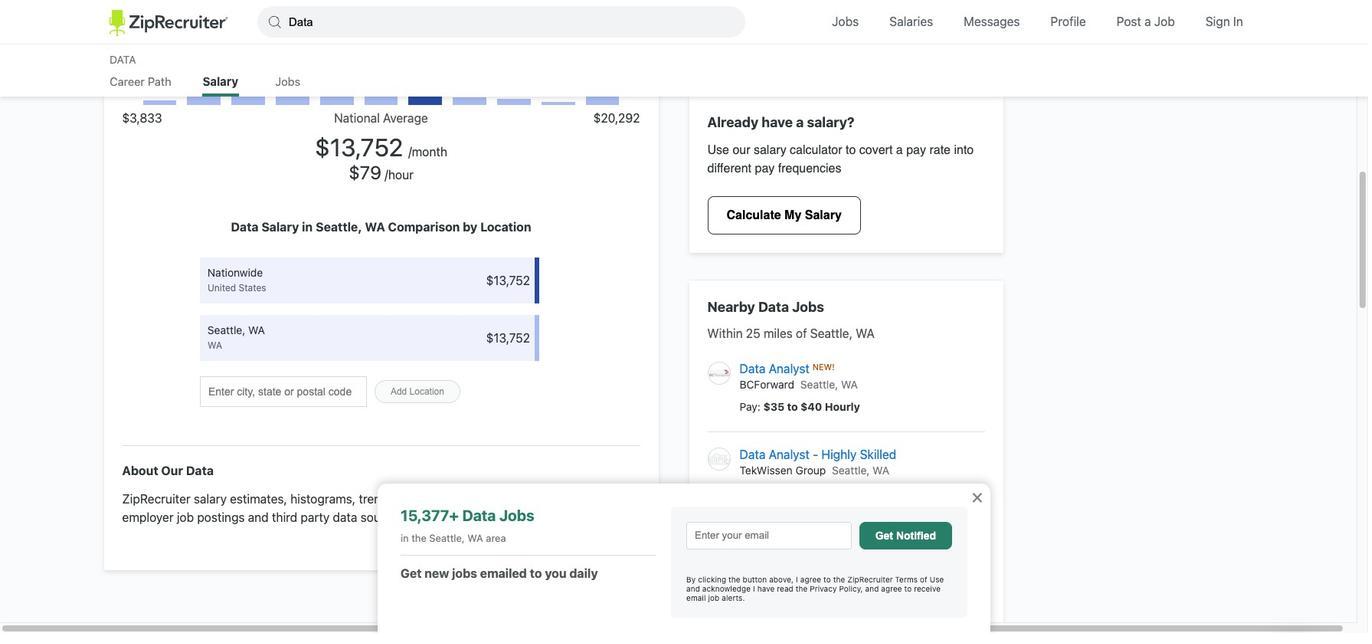 Task type: locate. For each thing, give the bounding box(es) containing it.
data inside "data analyst i search jobs on ohiomeansjobs seattle, wa"
[[740, 575, 766, 589]]

already have a salary?
[[708, 114, 855, 130]]

1 vertical spatial job
[[709, 593, 720, 602]]

0 horizontal spatial pay
[[755, 162, 775, 176]]

nearby
[[708, 299, 756, 315]]

a left salary?
[[796, 114, 804, 130]]

emailed
[[480, 566, 527, 580]]

data inside data analyst - highly skilled tekwissen group seattle, wa
[[740, 448, 766, 461]]

0 vertical spatial have
[[762, 114, 793, 130]]

path
[[148, 74, 172, 88]]

get
[[876, 529, 894, 542], [401, 566, 422, 580]]

messages
[[964, 15, 1021, 28]]

national
[[334, 111, 380, 125]]

0 horizontal spatial jobs
[[452, 566, 477, 580]]

1 vertical spatial $13,752
[[486, 274, 530, 288]]

data analyst link
[[740, 511, 810, 527]]

into
[[955, 144, 974, 157]]

Enter city, state or postal code text field
[[200, 376, 367, 407]]

agree up the on
[[801, 575, 822, 584]]

1 horizontal spatial ziprecruiter
[[848, 575, 893, 584]]

acknowledge
[[703, 584, 751, 593]]

calculate
[[727, 209, 782, 223]]

get right inc
[[876, 529, 894, 542]]

data right 'our'
[[186, 464, 214, 478]]

i right alerts.
[[753, 584, 756, 593]]

integrated
[[740, 527, 791, 540]]

national average
[[334, 111, 428, 125]]

1 vertical spatial ziprecruiter
[[848, 575, 893, 584]]

profile link
[[1040, 0, 1098, 44]]

data
[[110, 53, 136, 66], [231, 220, 259, 234], [759, 299, 790, 315], [740, 362, 766, 376], [740, 448, 766, 461], [186, 464, 214, 478], [463, 507, 496, 524], [740, 511, 766, 525], [740, 575, 766, 589]]

salary
[[754, 144, 787, 157], [194, 492, 227, 506]]

seattle, down terms of use link
[[902, 591, 940, 604]]

data up bcforward
[[740, 362, 766, 376]]

salary inside button
[[805, 209, 842, 223]]

use right terms
[[930, 575, 945, 584]]

analyst up the on
[[769, 575, 810, 589]]

0 vertical spatial of
[[796, 327, 808, 340]]

None button
[[375, 380, 461, 403]]

data inside data analyst integrated resources, inc seattle, wa
[[740, 511, 766, 525]]

1 vertical spatial a
[[796, 114, 804, 130]]

email address email field
[[687, 522, 852, 550]]

salary up nationwide
[[262, 220, 299, 234]]

0 horizontal spatial ziprecruiter
[[122, 492, 191, 506]]

miles
[[764, 327, 793, 340]]

by clicking the button above, i agree to the ziprecruiter terms of use and acknowledge i have read the privacy policy
[[687, 575, 945, 593]]

$13,752 for nationwide
[[486, 274, 530, 288]]

1 horizontal spatial jobs
[[777, 591, 798, 604]]

i right read
[[796, 575, 799, 584]]

pay right different
[[755, 162, 775, 176]]

seattle, down new!
[[801, 378, 839, 391]]

1 horizontal spatial get
[[876, 529, 894, 542]]

calculate my salary button
[[708, 197, 861, 235]]

salary inside ziprecruiter salary estimates, histograms, trends and comparisons are derived from both employer job postings and third party data sources.
[[194, 492, 227, 506]]

analyst inside "data analyst i search jobs on ohiomeansjobs seattle, wa"
[[769, 575, 810, 589]]

postings
[[197, 511, 245, 524]]

0 horizontal spatial agree
[[801, 575, 822, 584]]

, and agree to receive email job alerts.
[[687, 584, 941, 602]]

to inside the , and agree to receive email job alerts.
[[905, 584, 912, 593]]

jobs link left salaries link
[[821, 0, 871, 44]]

$13,752 for seattle, wa
[[486, 331, 530, 345]]

0 vertical spatial pay
[[907, 144, 927, 157]]

a left job
[[1145, 15, 1152, 28]]

1 horizontal spatial salary
[[262, 220, 299, 234]]

have left read
[[758, 584, 775, 593]]

15,377+ data jobs in the seattle, wa area
[[401, 507, 535, 544]]

1 vertical spatial get
[[401, 566, 422, 580]]

post a job
[[1117, 15, 1176, 28]]

terms of use link
[[896, 575, 945, 584]]

2 vertical spatial $13,752
[[486, 331, 530, 345]]

0 vertical spatial jobs link
[[821, 0, 871, 44]]

salaries
[[890, 15, 934, 28]]

0 horizontal spatial salary
[[203, 74, 238, 88]]

nationwide united states
[[208, 266, 266, 294]]

0 vertical spatial job
[[177, 511, 194, 524]]

i up the on
[[813, 575, 816, 589]]

seattle, inside 15,377+ data jobs in the seattle, wa area
[[430, 532, 465, 544]]

jobs inside tabs element
[[275, 74, 301, 88]]

1 vertical spatial pay
[[755, 162, 775, 176]]

2 horizontal spatial i
[[813, 575, 816, 589]]

skilled
[[860, 448, 897, 461]]

0 horizontal spatial get
[[401, 566, 422, 580]]

career path link
[[110, 74, 172, 97]]

terms
[[896, 575, 918, 584]]

about our data
[[122, 464, 214, 478]]

bcforward
[[740, 378, 795, 391]]

0 vertical spatial salary
[[754, 144, 787, 157]]

$20,292
[[594, 111, 640, 125]]

salary inside tabs element
[[203, 74, 238, 88]]

0 vertical spatial $13,752
[[315, 133, 403, 162]]

1 vertical spatial use
[[930, 575, 945, 584]]

get left new
[[401, 566, 422, 580]]

within
[[708, 327, 743, 340]]

location
[[481, 220, 532, 234]]

analyst inside data analyst new! bcforward seattle, wa
[[769, 362, 810, 376]]

alerts.
[[722, 593, 745, 602]]

to inside by clicking the button above, i agree to the ziprecruiter terms of use and acknowledge i have read the privacy policy
[[824, 575, 831, 584]]

jobs link up $3,833 $13,752 /month
[[270, 74, 306, 97]]

jobs left salaries
[[833, 15, 859, 28]]

ziprecruiter salary estimates, histograms, trends and comparisons are derived from both employer job postings and third party data sources.
[[122, 492, 616, 524]]

2 vertical spatial a
[[897, 144, 903, 157]]

data up the integrated
[[740, 511, 766, 525]]

agree inside by clicking the button above, i agree to the ziprecruiter terms of use and acknowledge i have read the privacy policy
[[801, 575, 822, 584]]

data down comparisons
[[463, 507, 496, 524]]

seattle, inside seattle, wa wa
[[208, 324, 245, 337]]

agree right ','
[[882, 584, 903, 593]]

and up 15,377+
[[398, 492, 419, 506]]

get inside button
[[876, 529, 894, 542]]

and right ','
[[866, 584, 879, 593]]

comparison
[[388, 220, 460, 234]]

salaries link
[[879, 0, 945, 44]]

1 horizontal spatial a
[[897, 144, 903, 157]]

analyst left -
[[769, 448, 810, 461]]

employer
[[122, 511, 174, 524]]

of
[[796, 327, 808, 340], [921, 575, 928, 584]]

analyst for highly
[[769, 448, 810, 461]]

analyst inside data analyst - highly skilled tekwissen group seattle, wa
[[769, 448, 810, 461]]

and left acknowledge
[[687, 584, 700, 593]]

0 horizontal spatial a
[[796, 114, 804, 130]]

use
[[708, 144, 730, 157], [930, 575, 945, 584]]

of right "miles"
[[796, 327, 808, 340]]

data salary in seattle, wa comparison by location
[[231, 220, 532, 234]]

seattle, down "highly"
[[832, 464, 870, 477]]

a
[[1145, 15, 1152, 28], [796, 114, 804, 130], [897, 144, 903, 157]]

0 horizontal spatial use
[[708, 144, 730, 157]]

job right email
[[709, 593, 720, 602]]

1 horizontal spatial job
[[709, 593, 720, 602]]

2 horizontal spatial a
[[1145, 15, 1152, 28]]

ziprecruiter inside by clicking the button above, i agree to the ziprecruiter terms of use and acknowledge i have read the privacy policy
[[848, 575, 893, 584]]

data up search
[[740, 575, 766, 589]]

our
[[161, 464, 183, 478]]

analyst inside data analyst integrated resources, inc seattle, wa
[[769, 511, 810, 525]]

salary right path
[[203, 74, 238, 88]]

salary right my
[[805, 209, 842, 223]]

2 horizontal spatial salary
[[805, 209, 842, 223]]

1 vertical spatial in
[[401, 532, 409, 544]]

post a job link
[[1106, 0, 1187, 44]]

1 horizontal spatial agree
[[882, 584, 903, 593]]

ziprecruiter up 'ohiomeansjobs'
[[848, 575, 893, 584]]

the inside 15,377+ data jobs in the seattle, wa area
[[412, 532, 427, 544]]

1 vertical spatial of
[[921, 575, 928, 584]]

analyst up the integrated
[[769, 511, 810, 525]]

wa inside "data analyst i search jobs on ohiomeansjobs seattle, wa"
[[943, 591, 960, 604]]

data inside data analyst new! bcforward seattle, wa
[[740, 362, 766, 376]]

2 analyst from the top
[[769, 448, 810, 461]]

states
[[239, 282, 266, 294]]

seattle,
[[316, 220, 362, 234], [208, 324, 245, 337], [811, 327, 853, 340], [801, 378, 839, 391], [832, 464, 870, 477], [873, 527, 910, 540], [430, 532, 465, 544], [902, 591, 940, 604]]

united
[[208, 282, 236, 294]]

covert
[[860, 144, 893, 157]]

derived
[[517, 492, 559, 506]]

agree inside the , and agree to receive email job alerts.
[[882, 584, 903, 593]]

data for data salary in seattle, wa comparison by location
[[231, 220, 259, 234]]

data analyst - highly skilled link
[[740, 448, 897, 464]]

,
[[861, 584, 864, 593]]

data up "miles"
[[759, 299, 790, 315]]

1 horizontal spatial of
[[921, 575, 928, 584]]

seattle, down 15,377+
[[430, 532, 465, 544]]

nearby data jobs
[[708, 299, 825, 315]]

0 vertical spatial get
[[876, 529, 894, 542]]

ziprecruiter inside ziprecruiter salary estimates, histograms, trends and comparisons are derived from both employer job postings and third party data sources.
[[122, 492, 191, 506]]

above,
[[770, 575, 794, 584]]

have right already
[[762, 114, 793, 130]]

receive
[[915, 584, 941, 593]]

0 vertical spatial jobs
[[452, 566, 477, 580]]

career
[[110, 74, 145, 88]]

salary
[[203, 74, 238, 88], [805, 209, 842, 223], [262, 220, 299, 234]]

data for data analyst i search jobs on ohiomeansjobs seattle, wa
[[740, 575, 766, 589]]

0 horizontal spatial in
[[302, 220, 313, 234]]

1 vertical spatial have
[[758, 584, 775, 593]]

jobs down above,
[[777, 591, 798, 604]]

jobs right new
[[452, 566, 477, 580]]

1 analyst from the top
[[769, 362, 810, 376]]

jobs inside 15,377+ data jobs in the seattle, wa area
[[500, 507, 535, 524]]

party
[[301, 511, 330, 524]]

agree
[[801, 575, 822, 584], [882, 584, 903, 593]]

jobs
[[833, 15, 859, 28], [275, 74, 301, 88], [793, 299, 825, 315], [500, 507, 535, 524]]

1 horizontal spatial salary
[[754, 144, 787, 157]]

pay left rate
[[907, 144, 927, 157]]

use inside use our salary calculator to covert a pay rate into different pay frequencies
[[708, 144, 730, 157]]

data up career
[[110, 53, 136, 66]]

seattle, up new!
[[811, 327, 853, 340]]

seattle, inside "data analyst i search jobs on ohiomeansjobs seattle, wa"
[[902, 591, 940, 604]]

jobs
[[452, 566, 477, 580], [777, 591, 798, 604]]

hourly
[[825, 400, 861, 413]]

analyst for bcforward
[[769, 362, 810, 376]]

are
[[496, 492, 514, 506]]

frequencies
[[779, 162, 842, 176]]

third
[[272, 511, 298, 524]]

jobs down are
[[500, 507, 535, 524]]

i
[[796, 575, 799, 584], [813, 575, 816, 589], [753, 584, 756, 593]]

0 vertical spatial in
[[302, 220, 313, 234]]

main element
[[110, 0, 1259, 44]]

1 vertical spatial salary
[[194, 492, 227, 506]]

seattle, inside data analyst new! bcforward seattle, wa
[[801, 378, 839, 391]]

1 vertical spatial jobs
[[777, 591, 798, 604]]

job inside ziprecruiter salary estimates, histograms, trends and comparisons are derived from both employer job postings and third party data sources.
[[177, 511, 194, 524]]

job left postings
[[177, 511, 194, 524]]

a right covert
[[897, 144, 903, 157]]

average
[[383, 111, 428, 125]]

jobs up $3,833 $13,752 /month
[[275, 74, 301, 88]]

calculator
[[790, 144, 843, 157]]

0 vertical spatial ziprecruiter
[[122, 492, 191, 506]]

ziprecruiter up employer
[[122, 492, 191, 506]]

1 horizontal spatial use
[[930, 575, 945, 584]]

0 horizontal spatial salary
[[194, 492, 227, 506]]

1 horizontal spatial in
[[401, 532, 409, 544]]

data analyst i link
[[740, 575, 816, 591]]

salary right our
[[754, 144, 787, 157]]

0 vertical spatial use
[[708, 144, 730, 157]]

seattle, down united
[[208, 324, 245, 337]]

4 analyst from the top
[[769, 575, 810, 589]]

salary up postings
[[194, 492, 227, 506]]

data up tekwissen
[[740, 448, 766, 461]]

3 analyst from the top
[[769, 511, 810, 525]]

data up nationwide
[[231, 220, 259, 234]]

messages link
[[953, 0, 1032, 44]]

0 horizontal spatial i
[[753, 584, 756, 593]]

inc
[[852, 527, 867, 540]]

0 horizontal spatial job
[[177, 511, 194, 524]]

seattle, right inc
[[873, 527, 910, 540]]

in
[[1234, 15, 1244, 28]]

of right terms
[[921, 575, 928, 584]]

data for data analyst integrated resources, inc seattle, wa
[[740, 511, 766, 525]]

1 vertical spatial jobs link
[[270, 74, 306, 97]]

our
[[733, 144, 751, 157]]

use up different
[[708, 144, 730, 157]]

analyst up bcforward
[[769, 362, 810, 376]]

data analyst integrated resources, inc seattle, wa
[[740, 511, 930, 540]]



Task type: describe. For each thing, give the bounding box(es) containing it.
1 horizontal spatial i
[[796, 575, 799, 584]]

0 horizontal spatial jobs link
[[270, 74, 306, 97]]

25
[[746, 327, 761, 340]]

analyst for resources,
[[769, 511, 810, 525]]

button
[[743, 575, 767, 584]]

and down 'estimates,'
[[248, 511, 269, 524]]

have inside by clicking the button above, i agree to the ziprecruiter terms of use and acknowledge i have read the privacy policy
[[758, 584, 775, 593]]

daily
[[570, 566, 598, 580]]

about
[[122, 464, 158, 478]]

get for get notified
[[876, 529, 894, 542]]

job inside the , and agree to receive email job alerts.
[[709, 593, 720, 602]]

pay: $35 to $40 hourly
[[740, 400, 861, 413]]

to inside use our salary calculator to covert a pay rate into different pay frequencies
[[846, 144, 856, 157]]

salary inside use our salary calculator to covert a pay rate into different pay frequencies
[[754, 144, 787, 157]]

/month
[[409, 145, 448, 159]]

resources,
[[794, 527, 849, 540]]

profile
[[1051, 15, 1087, 28]]

by
[[687, 575, 696, 584]]

trends
[[359, 492, 395, 506]]

read
[[777, 584, 794, 593]]

notified
[[897, 529, 937, 542]]

wa inside data analyst new! bcforward seattle, wa
[[842, 378, 858, 391]]

$3,833 $13,752 /month
[[122, 111, 448, 162]]

by
[[463, 220, 478, 234]]

nationwide
[[208, 266, 263, 279]]

comparisons
[[422, 492, 493, 506]]

wa inside data analyst - highly skilled tekwissen group seattle, wa
[[873, 464, 890, 477]]

clicking
[[698, 575, 727, 584]]

sign in link
[[1195, 0, 1256, 44]]

jobs inside main element
[[833, 15, 859, 28]]

seattle, down $79 on the top
[[316, 220, 362, 234]]

rate
[[930, 144, 951, 157]]

a inside use our salary calculator to covert a pay rate into different pay frequencies
[[897, 144, 903, 157]]

data for data analyst - highly skilled tekwissen group seattle, wa
[[740, 448, 766, 461]]

seattle, inside data analyst integrated resources, inc seattle, wa
[[873, 527, 910, 540]]

$79 /hour
[[349, 162, 414, 183]]

$79
[[349, 162, 382, 183]]

seattle, inside data analyst - highly skilled tekwissen group seattle, wa
[[832, 464, 870, 477]]

within 25 miles of seattle, wa
[[708, 327, 875, 340]]

wa inside 15,377+ data jobs in the seattle, wa area
[[468, 532, 483, 544]]

data inside 15,377+ data jobs in the seattle, wa area
[[463, 507, 496, 524]]

$3,833
[[122, 111, 162, 125]]

new!
[[813, 362, 835, 372]]

policy
[[840, 584, 861, 593]]

Search job title or keyword text field
[[258, 6, 746, 38]]

-
[[813, 448, 819, 461]]

pay:
[[740, 400, 761, 413]]

and inside the , and agree to receive email job alerts.
[[866, 584, 879, 593]]

0 vertical spatial a
[[1145, 15, 1152, 28]]

data analyst i search jobs on ohiomeansjobs seattle, wa
[[740, 575, 960, 604]]

$40
[[801, 400, 823, 413]]

analyst for search
[[769, 575, 810, 589]]

get new jobs emailed to you daily
[[401, 566, 598, 580]]

wa inside data analyst integrated resources, inc seattle, wa
[[913, 527, 930, 540]]

my
[[785, 209, 802, 223]]

search
[[740, 591, 775, 604]]

data for data analyst new! bcforward seattle, wa
[[740, 362, 766, 376]]

privacy
[[810, 584, 837, 593]]

and inside by clicking the button above, i agree to the ziprecruiter terms of use and acknowledge i have read the privacy policy
[[687, 584, 700, 593]]

seattle, wa wa
[[208, 324, 265, 351]]

on
[[801, 591, 813, 604]]

already
[[708, 114, 759, 130]]

get for get new jobs emailed to you daily
[[401, 566, 422, 580]]

email
[[687, 593, 706, 602]]

from
[[562, 492, 588, 506]]

job
[[1155, 15, 1176, 28]]

you
[[545, 566, 567, 580]]

get notified button
[[860, 522, 953, 550]]

1 horizontal spatial pay
[[907, 144, 927, 157]]

sources.
[[361, 511, 408, 524]]

data analyst new! bcforward seattle, wa
[[740, 362, 858, 391]]

career path
[[110, 74, 172, 88]]

group
[[796, 464, 826, 477]]

salary link
[[202, 74, 239, 94]]

privacy policy link
[[810, 584, 861, 593]]

area
[[486, 532, 506, 544]]

tabs element
[[110, 74, 1259, 97]]

ziprecruiter image
[[110, 10, 228, 36]]

jobs inside "data analyst i search jobs on ohiomeansjobs seattle, wa"
[[777, 591, 798, 604]]

1 horizontal spatial jobs link
[[821, 0, 871, 44]]

use our salary calculator to covert a pay rate into different pay frequencies
[[708, 144, 974, 176]]

calculate my salary link
[[708, 197, 861, 235]]

of inside by clicking the button above, i agree to the ziprecruiter terms of use and acknowledge i have read the privacy policy
[[921, 575, 928, 584]]

jobs up within 25 miles of seattle, wa
[[793, 299, 825, 315]]

new
[[425, 566, 449, 580]]

in inside 15,377+ data jobs in the seattle, wa area
[[401, 532, 409, 544]]

$13,752 inside $3,833 $13,752 /month
[[315, 133, 403, 162]]

data for data
[[110, 53, 136, 66]]

/hour
[[385, 168, 414, 182]]

calculate my salary
[[727, 209, 842, 223]]

different
[[708, 162, 752, 176]]

ohiomeansjobs
[[816, 591, 896, 604]]

histograms,
[[291, 492, 356, 506]]

i inside "data analyst i search jobs on ohiomeansjobs seattle, wa"
[[813, 575, 816, 589]]

both
[[591, 492, 616, 506]]

$35
[[764, 400, 785, 413]]

0 horizontal spatial of
[[796, 327, 808, 340]]

use inside by clicking the button above, i agree to the ziprecruiter terms of use and acknowledge i have read the privacy policy
[[930, 575, 945, 584]]



Task type: vqa. For each thing, say whether or not it's contained in the screenshot.
Marketing and Sales Coordinator icon
no



